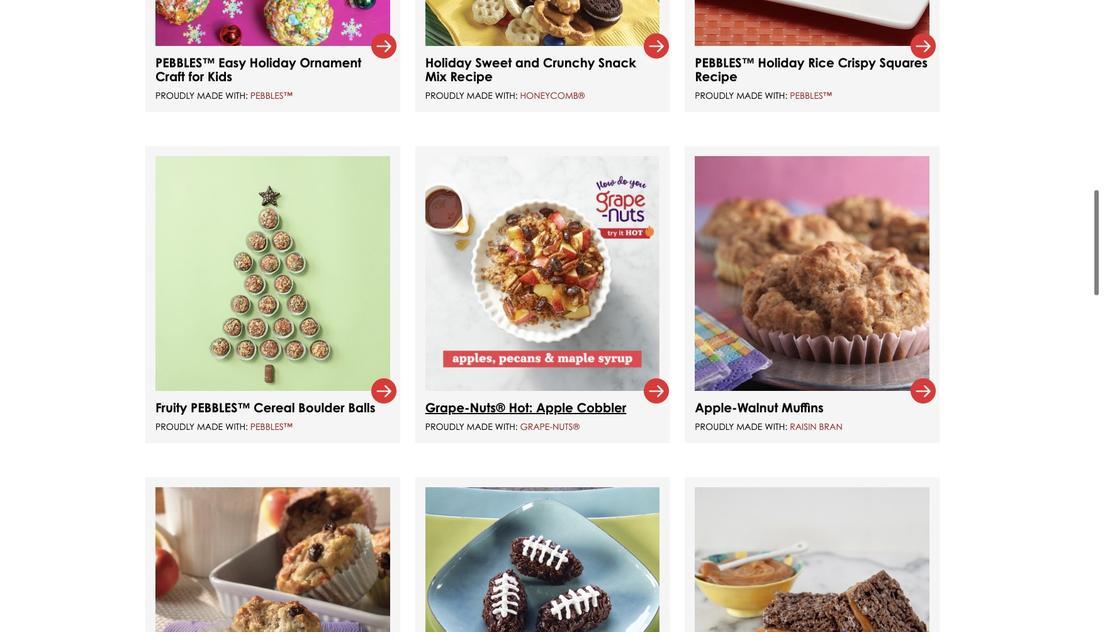 Task type: describe. For each thing, give the bounding box(es) containing it.
apple
[[536, 400, 573, 416]]

squares
[[880, 55, 928, 71]]

with: inside the grape-nuts® hot: apple cobbler proudly made with: grape-nuts®
[[495, 421, 518, 432]]

crispy
[[838, 55, 876, 71]]

snack
[[599, 55, 636, 71]]

ornament
[[300, 55, 362, 71]]

pebbles chocolate cereal treats with cajeta recipe image
[[695, 487, 930, 632]]

easy
[[218, 55, 246, 71]]

made inside the grape-nuts® hot: apple cobbler proudly made with: grape-nuts®
[[467, 421, 493, 432]]

honeycomb®
[[520, 90, 585, 101]]

apple-
[[695, 400, 737, 416]]

proudly inside pebbles™ holiday rice  crispy squares recipe proudly made with: pebbles™
[[695, 90, 734, 101]]

honeycomb holiday sweet and crunchy snack mix recipe image
[[425, 0, 660, 46]]

crunchy
[[543, 55, 595, 71]]

holiday inside pebbles™ holiday rice  crispy squares recipe proudly made with: pebbles™
[[758, 55, 805, 71]]

apple raisin bran muffins recipe image
[[155, 487, 390, 632]]

and
[[515, 55, 540, 71]]

1 horizontal spatial nuts®
[[553, 421, 580, 432]]

mix
[[425, 69, 447, 85]]

sweet
[[475, 55, 512, 71]]

proudly inside the grape-nuts® hot: apple cobbler proudly made with: grape-nuts®
[[425, 421, 464, 432]]

made inside fruity pebbles™ cereal boulder balls proudly made with: pebbles™
[[197, 421, 223, 432]]

apple-walnut muffins proudly made with: raisin bran
[[695, 400, 843, 432]]

holiday inside pebbles™ easy holiday ornament craft for kids proudly made with: pebbles™
[[250, 55, 296, 71]]

with: inside apple-walnut muffins proudly made with: raisin bran
[[765, 421, 788, 432]]

bran
[[819, 421, 843, 432]]

recipe inside holiday sweet and crunchy snack mix recipe proudly made with: honeycomb®
[[450, 69, 493, 85]]

made inside pebbles™ easy holiday ornament craft for kids proudly made with: pebbles™
[[197, 90, 223, 101]]

recipe inside pebbles™ holiday rice  crispy squares recipe proudly made with: pebbles™
[[695, 69, 738, 85]]

with: inside fruity pebbles™ cereal boulder balls proudly made with: pebbles™
[[225, 421, 248, 432]]

proudly inside holiday sweet and crunchy snack mix recipe proudly made with: honeycomb®
[[425, 90, 464, 101]]

cereal
[[254, 400, 295, 416]]

grape nuts hot apple cobbler recipe image
[[425, 156, 660, 391]]

grape-nuts® link
[[520, 421, 580, 432]]

with: inside pebbles™ holiday rice  crispy squares recipe proudly made with: pebbles™
[[765, 90, 788, 101]]

proudly inside fruity pebbles™ cereal boulder balls proudly made with: pebbles™
[[155, 421, 195, 432]]

balls
[[348, 400, 375, 416]]

made inside apple-walnut muffins proudly made with: raisin bran
[[737, 421, 763, 432]]

made inside holiday sweet and crunchy snack mix recipe proudly made with: honeycomb®
[[467, 90, 493, 101]]

pebbles™ holiday rice  crispy squares recipe proudly made with: pebbles™
[[695, 55, 928, 101]]

pebbles™ holiday rice  crispy squares recipe link
[[695, 55, 928, 85]]

pebbles™ link for holiday
[[250, 90, 292, 101]]

craft
[[155, 69, 185, 85]]



Task type: locate. For each thing, give the bounding box(es) containing it.
pebbles holiday crispy squares recipe image
[[695, 0, 930, 46]]

3 holiday from the left
[[758, 55, 805, 71]]

1 horizontal spatial recipe
[[695, 69, 738, 85]]

with: down fruity pebbles™ cereal boulder balls link
[[225, 421, 248, 432]]

proudly inside apple-walnut muffins proudly made with: raisin bran
[[695, 421, 734, 432]]

grape-nuts® hot: apple cobbler link
[[425, 400, 627, 416]]

fruity pebbles™ cereal boulder balls link
[[155, 400, 375, 416]]

proudly inside pebbles™ easy holiday ornament craft for kids proudly made with: pebbles™
[[155, 90, 195, 101]]

1 vertical spatial nuts®
[[553, 421, 580, 432]]

grape-nuts® hot: apple cobbler proudly made with: grape-nuts®
[[425, 400, 627, 432]]

boulder
[[298, 400, 345, 416]]

holiday left sweet
[[425, 55, 472, 71]]

0 horizontal spatial nuts®
[[470, 400, 505, 416]]

nuts® down apple
[[553, 421, 580, 432]]

recipe
[[450, 69, 493, 85], [695, 69, 738, 85]]

0 vertical spatial grape-
[[425, 400, 470, 416]]

holiday sweet and crunchy snack mix recipe link
[[425, 55, 636, 85]]

with: inside holiday sweet and crunchy snack mix recipe proudly made with: honeycomb®
[[495, 90, 518, 101]]

kids
[[208, 69, 232, 85]]

cobbler
[[577, 400, 627, 416]]

made inside pebbles™ holiday rice  crispy squares recipe proudly made with: pebbles™
[[737, 90, 763, 101]]

hot:
[[509, 400, 533, 416]]

holiday inside holiday sweet and crunchy snack mix recipe proudly made with: honeycomb®
[[425, 55, 472, 71]]

pebbles™ link down pebbles™ easy holiday ornament craft for kids 'link'
[[250, 90, 292, 101]]

holiday left rice
[[758, 55, 805, 71]]

holiday sweet and crunchy snack mix recipe proudly made with: honeycomb®
[[425, 55, 636, 101]]

0 vertical spatial nuts®
[[470, 400, 505, 416]]

muffins
[[782, 400, 824, 416]]

1 horizontal spatial holiday
[[425, 55, 472, 71]]

0 horizontal spatial holiday
[[250, 55, 296, 71]]

0 horizontal spatial grape-
[[425, 400, 470, 416]]

pebbles holiday ornaments craft image
[[155, 0, 390, 46]]

rice
[[808, 55, 835, 71]]

with:
[[225, 90, 248, 101], [495, 90, 518, 101], [765, 90, 788, 101], [225, 421, 248, 432], [495, 421, 518, 432], [765, 421, 788, 432]]

with: down sweet
[[495, 90, 518, 101]]

pebbles™ link for rice
[[790, 90, 832, 101]]

honeycomb® link
[[520, 90, 585, 101]]

with: down pebbles™ holiday rice  crispy squares recipe link
[[765, 90, 788, 101]]

pebbles™ link for cereal
[[250, 421, 292, 432]]

made
[[197, 90, 223, 101], [467, 90, 493, 101], [737, 90, 763, 101], [197, 421, 223, 432], [467, 421, 493, 432], [737, 421, 763, 432]]

raisin bran link
[[790, 421, 843, 432]]

pebbles™ link
[[250, 90, 292, 101], [790, 90, 832, 101], [250, 421, 292, 432]]

with: down apple-walnut muffins link
[[765, 421, 788, 432]]

apple-walnut muffins link
[[695, 400, 824, 416]]

1 vertical spatial grape-
[[520, 421, 553, 432]]

with: down kids
[[225, 90, 248, 101]]

1 horizontal spatial grape-
[[520, 421, 553, 432]]

nuts®
[[470, 400, 505, 416], [553, 421, 580, 432]]

proudly
[[155, 90, 195, 101], [425, 90, 464, 101], [695, 90, 734, 101], [155, 421, 195, 432], [425, 421, 464, 432], [695, 421, 734, 432]]

pebbles™ easy holiday ornament craft for kids proudly made with: pebbles™
[[155, 55, 362, 101]]

raisin
[[790, 421, 817, 432]]

with: inside pebbles™ easy holiday ornament craft for kids proudly made with: pebbles™
[[225, 90, 248, 101]]

2 recipe from the left
[[695, 69, 738, 85]]

pebbles™ easy holiday ornament craft for kids link
[[155, 55, 362, 85]]

grape-
[[425, 400, 470, 416], [520, 421, 553, 432]]

pebbles chocolate football bites recipe image
[[425, 487, 660, 632]]

pebbles™ link down pebbles™ holiday rice  crispy squares recipe link
[[790, 90, 832, 101]]

holiday down 'pebbles holiday ornaments craft' image
[[250, 55, 296, 71]]

for
[[188, 69, 204, 85]]

pebbles™ link down cereal
[[250, 421, 292, 432]]

1 recipe from the left
[[450, 69, 493, 85]]

nuts® left hot:
[[470, 400, 505, 416]]

0 horizontal spatial recipe
[[450, 69, 493, 85]]

1 holiday from the left
[[250, 55, 296, 71]]

fruity pebbles™ cereal boulder balls recipe image
[[155, 156, 390, 391]]

holiday
[[250, 55, 296, 71], [425, 55, 472, 71], [758, 55, 805, 71]]

with: down hot:
[[495, 421, 518, 432]]

2 horizontal spatial holiday
[[758, 55, 805, 71]]

fruity
[[155, 400, 187, 416]]

fruity pebbles™ cereal boulder balls proudly made with: pebbles™
[[155, 400, 375, 432]]

walnut
[[737, 400, 778, 416]]

pebbles™
[[155, 55, 215, 71], [695, 55, 755, 71], [250, 90, 292, 101], [790, 90, 832, 101], [191, 400, 250, 416], [250, 421, 292, 432]]

apple walnut raisin bran muffins recipe image
[[695, 156, 930, 391]]

2 holiday from the left
[[425, 55, 472, 71]]



Task type: vqa. For each thing, say whether or not it's contained in the screenshot.
for
yes



